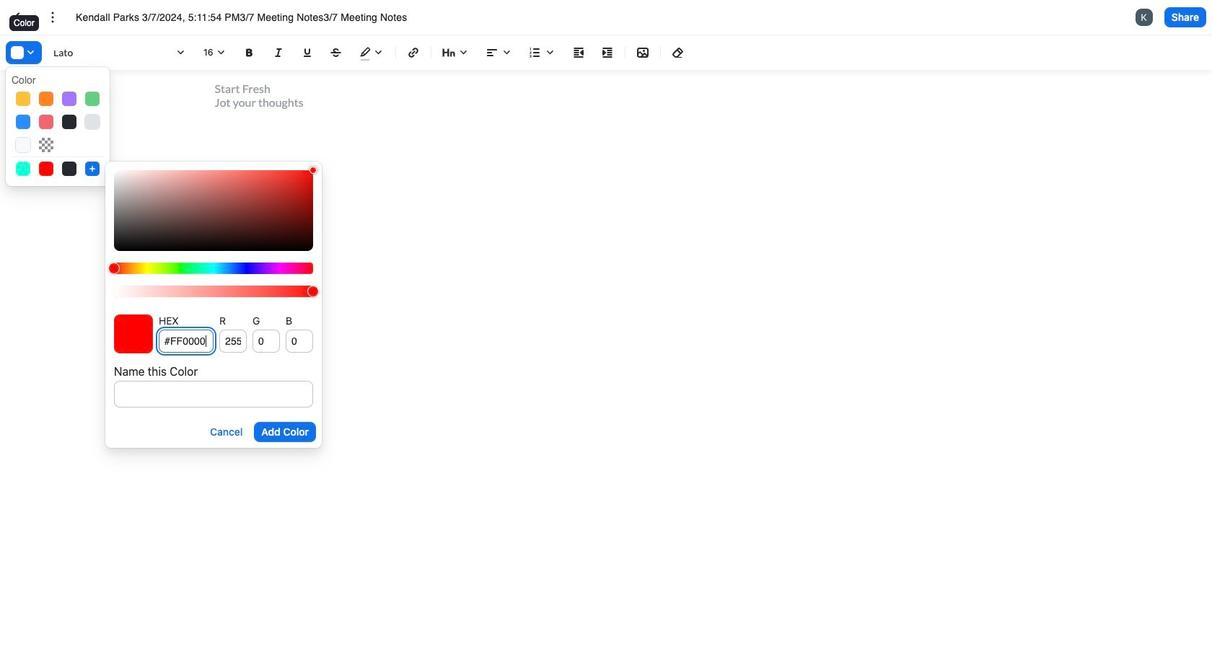 Task type: describe. For each thing, give the bounding box(es) containing it.
italic image
[[270, 44, 287, 61]]

gray menu item
[[85, 115, 100, 129]]

underline image
[[299, 44, 316, 61]]

link image
[[405, 44, 422, 61]]

kendall parks image
[[1136, 9, 1153, 26]]

yellow menu item
[[16, 92, 30, 106]]

bold image
[[241, 44, 258, 61]]

purple menu item
[[62, 92, 77, 106]]

all notes image
[[9, 9, 26, 26]]

black menu item
[[62, 115, 77, 129]]

blue menu item
[[16, 115, 30, 129]]

strikethrough image
[[328, 44, 345, 61]]

white menu item
[[16, 138, 30, 152]]

insert image image
[[635, 44, 652, 61]]

decrease indent image
[[570, 44, 588, 61]]

#00ffd9ff menu item
[[16, 162, 30, 176]]



Task type: locate. For each thing, give the bounding box(es) containing it.
increase indent image
[[599, 44, 616, 61]]

green menu item
[[85, 92, 100, 106]]

clear menu item
[[39, 138, 53, 152]]

#252a30 menu item
[[62, 162, 77, 176]]

None number field
[[219, 330, 247, 353], [253, 330, 280, 353], [286, 330, 313, 353], [219, 330, 247, 353], [253, 330, 280, 353], [286, 330, 313, 353]]

#ff0000 menu item
[[39, 162, 53, 176]]

red menu item
[[39, 115, 53, 129]]

clear style image
[[670, 44, 687, 61]]

orange menu item
[[39, 92, 53, 106]]

None text field
[[114, 381, 313, 408]]

tooltip
[[8, 14, 40, 41]]

menu
[[6, 67, 110, 186]]

more image
[[44, 9, 61, 26]]

None text field
[[76, 10, 434, 25], [159, 330, 214, 353], [76, 10, 434, 25], [159, 330, 214, 353]]



Task type: vqa. For each thing, say whether or not it's contained in the screenshot.
Red menu item
yes



